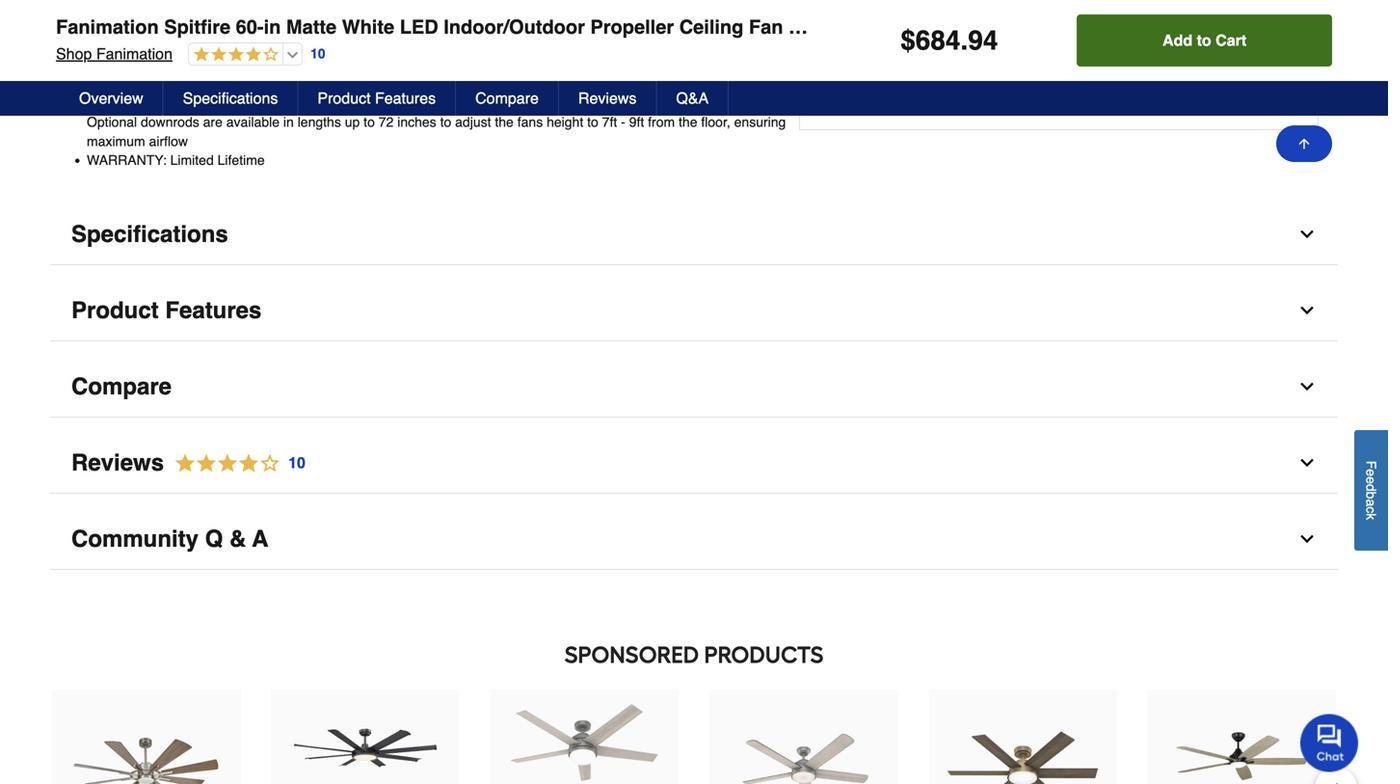 Task type: describe. For each thing, give the bounding box(es) containing it.
400
[[629, 20, 652, 35]]

extra-
[[342, 20, 376, 35]]

9ft
[[629, 114, 644, 130]]

10 inside the 3.8 stars image
[[288, 454, 306, 472]]

moisture
[[654, 1, 705, 17]]

limited
[[170, 152, 214, 168]]

684
[[916, 25, 961, 56]]

1 vertical spatial ceiling
[[211, 39, 250, 54]]

q&a
[[676, 89, 709, 107]]

led
[[400, 16, 439, 38]]

indoor/outdoor
[[444, 16, 585, 38]]

0 horizontal spatial from
[[276, 39, 303, 54]]

ideal
[[241, 20, 270, 35]]

0 horizontal spatial is
[[228, 20, 238, 35]]

remote
[[885, 16, 956, 38]]

1 vertical spatial compare button
[[50, 357, 1339, 418]]

1 horizontal spatial is
[[256, 1, 266, 17]]

1 vertical spatial specifications
[[71, 221, 228, 247]]

features for bottom the product features button
[[165, 297, 262, 324]]

hunter donatella 52-in burnished brass led indoor ceiling fan with light remote (6-blade) image
[[948, 691, 1099, 784]]

mounts
[[188, 96, 233, 111]]

1 e from the top
[[1364, 469, 1380, 476]]

minimally
[[289, 96, 345, 111]]

chat invite button image
[[1301, 713, 1360, 772]]

1 horizontal spatial up
[[487, 20, 502, 35]]

f
[[1364, 461, 1380, 469]]

3
[[491, 39, 498, 54]]

1 vertical spatial fanimation
[[96, 45, 173, 63]]

0 horizontal spatial or
[[273, 96, 285, 111]]

parrot uncle 60-in black led indoor ceiling fan with light remote (8-blade) image
[[290, 691, 441, 784]]

ensuring
[[735, 114, 786, 130]]

the down included
[[495, 114, 514, 130]]

overview
[[79, 89, 143, 107]]

1 horizontal spatial from
[[648, 114, 675, 130]]

fan
[[749, 16, 784, 38]]

length
[[676, 96, 713, 111]]

airflow
[[149, 133, 188, 149]]

a
[[252, 526, 269, 552]]

optional
[[87, 114, 137, 130]]

0 vertical spatial ceiling
[[191, 1, 230, 17]]

1 horizontal spatial for
[[349, 1, 365, 17]]

ceiling
[[680, 16, 744, 38]]

community q & a button
[[50, 509, 1339, 570]]

0 vertical spatial 3.8 stars image
[[189, 46, 279, 64]]

of
[[537, 58, 548, 73]]

included
[[492, 96, 542, 111]]

span
[[195, 20, 224, 35]]

energy
[[730, 58, 772, 73]]

1 vertical spatial reviews
[[71, 449, 164, 476]]

fans
[[518, 114, 543, 130]]

the down features
[[460, 58, 478, 73]]

in up "reversible"
[[264, 16, 281, 38]]

blades
[[537, 39, 577, 54]]

1 vertical spatial fan
[[253, 39, 272, 54]]

features inside location: this ceiling fan is damp rated for indoor and outdoor covered spaces exposed to moisture and humidity size: 60-in blade span is ideal for large to extra-large sized rooms up to 20ft x 20ft or over 400 sq ft finish: matte white ceiling fan from the spitfire collection features 3 black blades savings: features a reversible motor, allowing you to switch the direction of your fan's rotation and create energy savings installation: mounts to flat or minimally sloped ceilings with the included 1-in diameter x 4.5-in length downrod - optional downrods are available in lengths up to 72 inches to adjust the fans height to 7ft - 9ft from the floor, ensuring maximum airflow warranty: limited lifetime
[[153, 58, 207, 73]]

create
[[689, 58, 726, 73]]

cart
[[1216, 31, 1247, 49]]

add to cart
[[1163, 31, 1247, 49]]

to left 72 on the left top of the page
[[364, 114, 375, 130]]

sponsored
[[565, 641, 699, 669]]

4.5-
[[639, 96, 662, 111]]

sq
[[656, 20, 670, 35]]

0 horizontal spatial spitfire
[[164, 16, 231, 38]]

0 vertical spatial product features button
[[298, 81, 456, 116]]

downrods
[[141, 114, 199, 130]]

blade
[[158, 20, 191, 35]]

the up adjust
[[469, 96, 488, 111]]

to left 7ft
[[587, 114, 599, 130]]

72
[[379, 114, 394, 130]]

94
[[969, 25, 999, 56]]

installation:
[[87, 96, 185, 111]]

rated
[[309, 1, 345, 17]]

spitfire inside location: this ceiling fan is damp rated for indoor and outdoor covered spaces exposed to moisture and humidity size: 60-in blade span is ideal for large to extra-large sized rooms up to 20ft x 20ft or over 400 sq ft finish: matte white ceiling fan from the spitfire collection features 3 black blades savings: features a reversible motor, allowing you to switch the direction of your fan's rotation and create energy savings installation: mounts to flat or minimally sloped ceilings with the included 1-in diameter x 4.5-in length downrod - optional downrods are available in lengths up to 72 inches to adjust the fans height to 7ft - 9ft from the floor, ensuring maximum airflow warranty: limited lifetime
[[329, 39, 371, 54]]

1 large from the left
[[293, 20, 323, 35]]

to down rated
[[327, 20, 338, 35]]

fanimation spitfire 60-in matte white led indoor/outdoor propeller ceiling fan with light remote (3-blade)
[[56, 16, 1044, 38]]

product for topmost the product features button
[[318, 89, 371, 107]]

chevron down image for compare
[[1298, 377, 1317, 396]]

1 horizontal spatial 60-
[[236, 16, 264, 38]]

1-
[[546, 96, 558, 111]]

to inside button
[[1197, 31, 1212, 49]]

q&a button
[[657, 81, 729, 116]]

f e e d b a c k
[[1364, 461, 1380, 520]]

$
[[901, 25, 916, 56]]

products
[[705, 641, 824, 669]]

available
[[226, 114, 280, 130]]

rooms
[[446, 20, 483, 35]]

over
[[599, 20, 626, 35]]

parrot uncle 60-in satin nickel led indoor ceiling fan with light remote (8-blade) image
[[71, 691, 222, 784]]

black
[[502, 39, 533, 54]]

matte inside location: this ceiling fan is damp rated for indoor and outdoor covered spaces exposed to moisture and humidity size: 60-in blade span is ideal for large to extra-large sized rooms up to 20ft x 20ft or over 400 sq ft finish: matte white ceiling fan from the spitfire collection features 3 black blades savings: features a reversible motor, allowing you to switch the direction of your fan's rotation and create energy savings installation: mounts to flat or minimally sloped ceilings with the included 1-in diameter x 4.5-in length downrod - optional downrods are available in lengths up to 72 inches to adjust the fans height to 7ft - 9ft from the floor, ensuring maximum airflow warranty: limited lifetime
[[139, 39, 172, 54]]

switch
[[418, 58, 456, 73]]

1 horizontal spatial and
[[663, 58, 685, 73]]

light
[[833, 16, 880, 38]]

b
[[1364, 491, 1380, 499]]

outdoor
[[436, 1, 482, 17]]

location:
[[87, 1, 159, 17]]

white
[[342, 16, 395, 38]]

damp
[[269, 1, 305, 17]]

ceilings
[[392, 96, 437, 111]]

60- inside location: this ceiling fan is damp rated for indoor and outdoor covered spaces exposed to moisture and humidity size: 60-in blade span is ideal for large to extra-large sized rooms up to 20ft x 20ft or over 400 sq ft finish: matte white ceiling fan from the spitfire collection features 3 black blades savings: features a reversible motor, allowing you to switch the direction of your fan's rotation and create energy savings installation: mounts to flat or minimally sloped ceilings with the included 1-in diameter x 4.5-in length downrod - optional downrods are available in lengths up to 72 inches to adjust the fans height to 7ft - 9ft from the floor, ensuring maximum airflow warranty: limited lifetime
[[124, 20, 144, 35]]

0 vertical spatial 10
[[311, 46, 326, 61]]

propeller
[[591, 16, 674, 38]]

1 20ft from the left
[[521, 20, 543, 35]]

size:
[[87, 20, 121, 35]]

1 vertical spatial up
[[345, 114, 360, 130]]

generation lighting lowden smart 60-in aged pewter with light grey weathered oak blades led indoor propeller ceiling fan with light remote (5-blade) image
[[1167, 691, 1318, 784]]

shop
[[56, 45, 92, 63]]

0 vertical spatial specifications
[[183, 89, 278, 107]]

to left flat in the left top of the page
[[236, 96, 248, 111]]

2 20ft from the left
[[557, 20, 580, 35]]

1 horizontal spatial matte
[[286, 16, 337, 38]]

community q & a
[[71, 526, 269, 552]]

reviews button
[[559, 81, 657, 116]]

features
[[438, 39, 487, 54]]

savings
[[87, 77, 133, 92]]

inches
[[398, 114, 437, 130]]

diameter
[[572, 96, 624, 111]]

you
[[378, 58, 399, 73]]

overview button
[[60, 81, 164, 116]]

sponsored products
[[565, 641, 824, 669]]

the up motor,
[[307, 39, 325, 54]]

to left adjust
[[440, 114, 452, 130]]

reviews inside button
[[579, 89, 637, 107]]



Task type: vqa. For each thing, say whether or not it's contained in the screenshot.
"60-"
yes



Task type: locate. For each thing, give the bounding box(es) containing it.
warranty:
[[87, 152, 167, 168]]

1 vertical spatial matte
[[139, 39, 172, 54]]

reviews up 7ft
[[579, 89, 637, 107]]

reviews up community
[[71, 449, 164, 476]]

1 vertical spatial with
[[441, 96, 465, 111]]

0 vertical spatial product
[[318, 89, 371, 107]]

add to cart button
[[1077, 14, 1333, 67]]

savings:
[[87, 58, 150, 73]]

2 large from the left
[[376, 20, 407, 35]]

blade)
[[985, 16, 1044, 38]]

1 horizontal spatial x
[[628, 96, 635, 111]]

(3-
[[961, 16, 985, 38]]

direction
[[482, 58, 533, 73]]

spitfire up allowing at the left top of page
[[329, 39, 371, 54]]

features for topmost the product features button
[[375, 89, 436, 107]]

f e e d b a c k button
[[1355, 430, 1389, 551]]

0 horizontal spatial compare
[[71, 373, 172, 400]]

e up d
[[1364, 469, 1380, 476]]

compare
[[476, 89, 539, 107], [71, 373, 172, 400]]

floor,
[[702, 114, 731, 130]]

from down the 4.5- in the top of the page
[[648, 114, 675, 130]]

x up blades
[[547, 20, 554, 35]]

a left "reversible"
[[210, 58, 218, 73]]

rotation
[[614, 58, 659, 73]]

1 vertical spatial x
[[628, 96, 635, 111]]

matte down 'blade'
[[139, 39, 172, 54]]

large down indoor
[[376, 20, 407, 35]]

20ft
[[521, 20, 543, 35], [557, 20, 580, 35]]

this
[[162, 1, 188, 17]]

2 chevron down image from the top
[[1298, 301, 1317, 320]]

1 vertical spatial product
[[71, 297, 159, 324]]

chevron down image for product features
[[1298, 301, 1317, 320]]

4 chevron down image from the top
[[1298, 529, 1317, 549]]

10
[[311, 46, 326, 61], [288, 454, 306, 472]]

ceiling up "reversible"
[[211, 39, 250, 54]]

1 horizontal spatial or
[[584, 20, 596, 35]]

3.8 stars image up &
[[164, 450, 307, 476]]

0 horizontal spatial matte
[[139, 39, 172, 54]]

1 vertical spatial for
[[274, 20, 289, 35]]

fan's
[[582, 58, 610, 73]]

or left the over
[[584, 20, 596, 35]]

hunter coriolis 60-in matte silver led indoor smart ceiling fan with light remote (5-blade) image
[[509, 691, 660, 784]]

arrow up image
[[1297, 136, 1313, 151]]

allowing
[[325, 58, 374, 73]]

1 horizontal spatial 20ft
[[557, 20, 580, 35]]

with
[[789, 16, 827, 38], [441, 96, 465, 111]]

a inside location: this ceiling fan is damp rated for indoor and outdoor covered spaces exposed to moisture and humidity size: 60-in blade span is ideal for large to extra-large sized rooms up to 20ft x 20ft or over 400 sq ft finish: matte white ceiling fan from the spitfire collection features 3 black blades savings: features a reversible motor, allowing you to switch the direction of your fan's rotation and create energy savings installation: mounts to flat or minimally sloped ceilings with the included 1-in diameter x 4.5-in length downrod - optional downrods are available in lengths up to 72 inches to adjust the fans height to 7ft - 9ft from the floor, ensuring maximum airflow warranty: limited lifetime
[[210, 58, 218, 73]]

or
[[584, 20, 596, 35], [273, 96, 285, 111]]

is left ideal
[[228, 20, 238, 35]]

0 vertical spatial reviews
[[579, 89, 637, 107]]

in up height
[[558, 96, 568, 111]]

0 horizontal spatial a
[[210, 58, 218, 73]]

add
[[1163, 31, 1193, 49]]

0 vertical spatial or
[[584, 20, 596, 35]]

1 vertical spatial is
[[228, 20, 238, 35]]

1 horizontal spatial product
[[318, 89, 371, 107]]

0 horizontal spatial up
[[345, 114, 360, 130]]

with inside location: this ceiling fan is damp rated for indoor and outdoor covered spaces exposed to moisture and humidity size: 60-in blade span is ideal for large to extra-large sized rooms up to 20ft x 20ft or over 400 sq ft finish: matte white ceiling fan from the spitfire collection features 3 black blades savings: features a reversible motor, allowing you to switch the direction of your fan's rotation and create energy savings installation: mounts to flat or minimally sloped ceilings with the included 1-in diameter x 4.5-in length downrod - optional downrods are available in lengths up to 72 inches to adjust the fans height to 7ft - 9ft from the floor, ensuring maximum airflow warranty: limited lifetime
[[441, 96, 465, 111]]

with right fan
[[789, 16, 827, 38]]

up up 3 at the left top of page
[[487, 20, 502, 35]]

the
[[307, 39, 325, 54], [460, 58, 478, 73], [469, 96, 488, 111], [495, 114, 514, 130], [679, 114, 698, 130]]

0 vertical spatial a
[[210, 58, 218, 73]]

1 horizontal spatial -
[[772, 96, 777, 111]]

fan down ideal
[[253, 39, 272, 54]]

1 vertical spatial a
[[1364, 499, 1380, 506]]

in
[[264, 16, 281, 38], [144, 20, 154, 35], [558, 96, 568, 111], [662, 96, 672, 111], [283, 114, 294, 130]]

1 vertical spatial specifications button
[[50, 204, 1339, 265]]

to right add
[[1197, 31, 1212, 49]]

to up 400 at the top of the page
[[639, 1, 650, 17]]

chevron down image for specifications
[[1298, 225, 1317, 244]]

0 horizontal spatial -
[[621, 114, 626, 130]]

0 horizontal spatial 10
[[288, 454, 306, 472]]

1 horizontal spatial product features
[[318, 89, 436, 107]]

or right flat in the left top of the page
[[273, 96, 285, 111]]

60- up "reversible"
[[236, 16, 264, 38]]

0 vertical spatial -
[[772, 96, 777, 111]]

- left 9ft
[[621, 114, 626, 130]]

your
[[552, 58, 578, 73]]

0 horizontal spatial large
[[293, 20, 323, 35]]

60- down location:
[[124, 20, 144, 35]]

2 vertical spatial features
[[165, 297, 262, 324]]

product features
[[318, 89, 436, 107], [71, 297, 262, 324]]

0 vertical spatial features
[[153, 58, 207, 73]]

1 horizontal spatial a
[[1364, 499, 1380, 506]]

ceiling up span
[[191, 1, 230, 17]]

0 horizontal spatial 20ft
[[521, 20, 543, 35]]

fanimation up savings
[[96, 45, 173, 63]]

chevron down image inside community q & a button
[[1298, 529, 1317, 549]]

and left humidity
[[709, 1, 732, 17]]

to down covered at the left of page
[[506, 20, 517, 35]]

1 vertical spatial spitfire
[[329, 39, 371, 54]]

0 vertical spatial specifications button
[[164, 81, 298, 116]]

downrod
[[717, 96, 768, 111]]

in left q&a
[[662, 96, 672, 111]]

matte up motor,
[[286, 16, 337, 38]]

0 horizontal spatial for
[[274, 20, 289, 35]]

0 horizontal spatial reviews
[[71, 449, 164, 476]]

- up ensuring
[[772, 96, 777, 111]]

pdf right 'blade)'
[[1094, 13, 1121, 28]]

q
[[205, 526, 223, 552]]

$ 684 . 94
[[901, 25, 999, 56]]

1 chevron down image from the top
[[1298, 225, 1317, 244]]

is up ideal
[[256, 1, 266, 17]]

0 horizontal spatial product features
[[71, 297, 262, 324]]

location: this ceiling fan is damp rated for indoor and outdoor covered spaces exposed to moisture and humidity size: 60-in blade span is ideal for large to extra-large sized rooms up to 20ft x 20ft or over 400 sq ft finish: matte white ceiling fan from the spitfire collection features 3 black blades savings: features a reversible motor, allowing you to switch the direction of your fan's rotation and create energy savings installation: mounts to flat or minimally sloped ceilings with the included 1-in diameter x 4.5-in length downrod - optional downrods are available in lengths up to 72 inches to adjust the fans height to 7ft - 9ft from the floor, ensuring maximum airflow warranty: limited lifetime
[[87, 1, 786, 168]]

20ft down the spaces
[[557, 20, 580, 35]]

pdf left 684
[[876, 13, 903, 28]]

a inside button
[[1364, 499, 1380, 506]]

specifications up are
[[183, 89, 278, 107]]

and left create
[[663, 58, 685, 73]]

with up adjust
[[441, 96, 465, 111]]

0 vertical spatial up
[[487, 20, 502, 35]]

reversible
[[222, 58, 280, 73]]

a up the k
[[1364, 499, 1380, 506]]

1 vertical spatial product features
[[71, 297, 262, 324]]

1 vertical spatial -
[[621, 114, 626, 130]]

1 horizontal spatial spitfire
[[329, 39, 371, 54]]

60-
[[236, 16, 264, 38], [124, 20, 144, 35]]

3.8 stars image
[[189, 46, 279, 64], [164, 450, 307, 476]]

d
[[1364, 484, 1380, 491]]

up down sloped
[[345, 114, 360, 130]]

are
[[203, 114, 223, 130]]

&
[[230, 526, 246, 552]]

finish:
[[87, 39, 135, 54]]

0 vertical spatial fanimation
[[56, 16, 159, 38]]

a
[[210, 58, 218, 73], [1364, 499, 1380, 506]]

chevron down image
[[1298, 453, 1317, 473]]

0 vertical spatial for
[[349, 1, 365, 17]]

1 horizontal spatial 10
[[311, 46, 326, 61]]

and up "sized"
[[410, 1, 432, 17]]

0 horizontal spatial 60-
[[124, 20, 144, 35]]

white
[[176, 39, 208, 54]]

1 vertical spatial or
[[273, 96, 285, 111]]

covered
[[486, 1, 534, 17]]

fan up ideal
[[233, 1, 252, 17]]

chevron down image
[[1298, 225, 1317, 244], [1298, 301, 1317, 320], [1298, 377, 1317, 396], [1298, 529, 1317, 549]]

chevron down image inside the product features button
[[1298, 301, 1317, 320]]

large down rated
[[293, 20, 323, 35]]

hunter romulus 60-in matte silver led indoor downrod or flush mount smart ceiling fan with light remote (5-blade) image
[[729, 691, 879, 784]]

0 horizontal spatial with
[[441, 96, 465, 111]]

pdf down $
[[876, 81, 903, 97]]

x left the 4.5- in the top of the page
[[628, 96, 635, 111]]

fanimation
[[56, 16, 159, 38], [96, 45, 173, 63]]

1 vertical spatial product features button
[[50, 281, 1339, 341]]

spitfire
[[164, 16, 231, 38], [329, 39, 371, 54]]

0 vertical spatial x
[[547, 20, 554, 35]]

20ft up black
[[521, 20, 543, 35]]

0 horizontal spatial x
[[547, 20, 554, 35]]

1 horizontal spatial with
[[789, 16, 827, 38]]

2 e from the top
[[1364, 476, 1380, 484]]

7ft
[[602, 114, 617, 130]]

1 horizontal spatial compare
[[476, 89, 539, 107]]

for up extra-
[[349, 1, 365, 17]]

reviews
[[579, 89, 637, 107], [71, 449, 164, 476]]

2 horizontal spatial and
[[709, 1, 732, 17]]

1 vertical spatial 10
[[288, 454, 306, 472]]

chevron down image for community q & a
[[1298, 529, 1317, 549]]

in left lengths
[[283, 114, 294, 130]]

humidity
[[735, 1, 786, 17]]

0 vertical spatial fan
[[233, 1, 252, 17]]

specifications button
[[164, 81, 298, 116], [50, 204, 1339, 265]]

0 vertical spatial matte
[[286, 16, 337, 38]]

motor,
[[284, 58, 321, 73]]

specifications down "warranty:"
[[71, 221, 228, 247]]

0 vertical spatial is
[[256, 1, 266, 17]]

1 vertical spatial compare
[[71, 373, 172, 400]]

from up motor,
[[276, 39, 303, 54]]

ft
[[674, 20, 681, 35]]

1 horizontal spatial large
[[376, 20, 407, 35]]

in left 'blade'
[[144, 20, 154, 35]]

fanimation up finish:
[[56, 16, 159, 38]]

0 vertical spatial with
[[789, 16, 827, 38]]

to down collection at top left
[[403, 58, 415, 73]]

pdf
[[876, 13, 903, 28], [1094, 13, 1121, 28], [876, 81, 903, 97]]

flat
[[251, 96, 269, 111]]

indoor
[[368, 1, 406, 17]]

1 horizontal spatial fan
[[253, 39, 272, 54]]

for down 'damp'
[[274, 20, 289, 35]]

1 vertical spatial 3.8 stars image
[[164, 450, 307, 476]]

up
[[487, 20, 502, 35], [345, 114, 360, 130]]

sloped
[[349, 96, 389, 111]]

0 vertical spatial spitfire
[[164, 16, 231, 38]]

collection
[[375, 39, 434, 54]]

3.8 stars image down ideal
[[189, 46, 279, 64]]

maximum
[[87, 133, 145, 149]]

fan
[[233, 1, 252, 17], [253, 39, 272, 54]]

product for bottom the product features button
[[71, 297, 159, 324]]

and
[[410, 1, 432, 17], [709, 1, 732, 17], [663, 58, 685, 73]]

southdeep products heading
[[50, 636, 1339, 674]]

spitfire up the white
[[164, 16, 231, 38]]

specifications
[[183, 89, 278, 107], [71, 221, 228, 247]]

0 horizontal spatial product
[[71, 297, 159, 324]]

3.8 stars image containing 10
[[164, 450, 307, 476]]

c
[[1364, 506, 1380, 513]]

chevron down image inside compare button
[[1298, 377, 1317, 396]]

shop fanimation
[[56, 45, 173, 63]]

e up b
[[1364, 476, 1380, 484]]

0 vertical spatial product features
[[318, 89, 436, 107]]

1 vertical spatial features
[[375, 89, 436, 107]]

from
[[276, 39, 303, 54], [648, 114, 675, 130]]

to
[[639, 1, 650, 17], [327, 20, 338, 35], [506, 20, 517, 35], [1197, 31, 1212, 49], [403, 58, 415, 73], [236, 96, 248, 111], [364, 114, 375, 130], [440, 114, 452, 130], [587, 114, 599, 130]]

is
[[256, 1, 266, 17], [228, 20, 238, 35]]

0 horizontal spatial fan
[[233, 1, 252, 17]]

lifetime
[[218, 152, 265, 168]]

3 chevron down image from the top
[[1298, 377, 1317, 396]]

1 horizontal spatial reviews
[[579, 89, 637, 107]]

e
[[1364, 469, 1380, 476], [1364, 476, 1380, 484]]

spaces
[[537, 1, 580, 17]]

the down length
[[679, 114, 698, 130]]

0 horizontal spatial and
[[410, 1, 432, 17]]

adjust
[[455, 114, 491, 130]]

0 vertical spatial compare button
[[456, 81, 559, 116]]

0 vertical spatial compare
[[476, 89, 539, 107]]

0 vertical spatial from
[[276, 39, 303, 54]]

1 vertical spatial from
[[648, 114, 675, 130]]

height
[[547, 114, 584, 130]]



